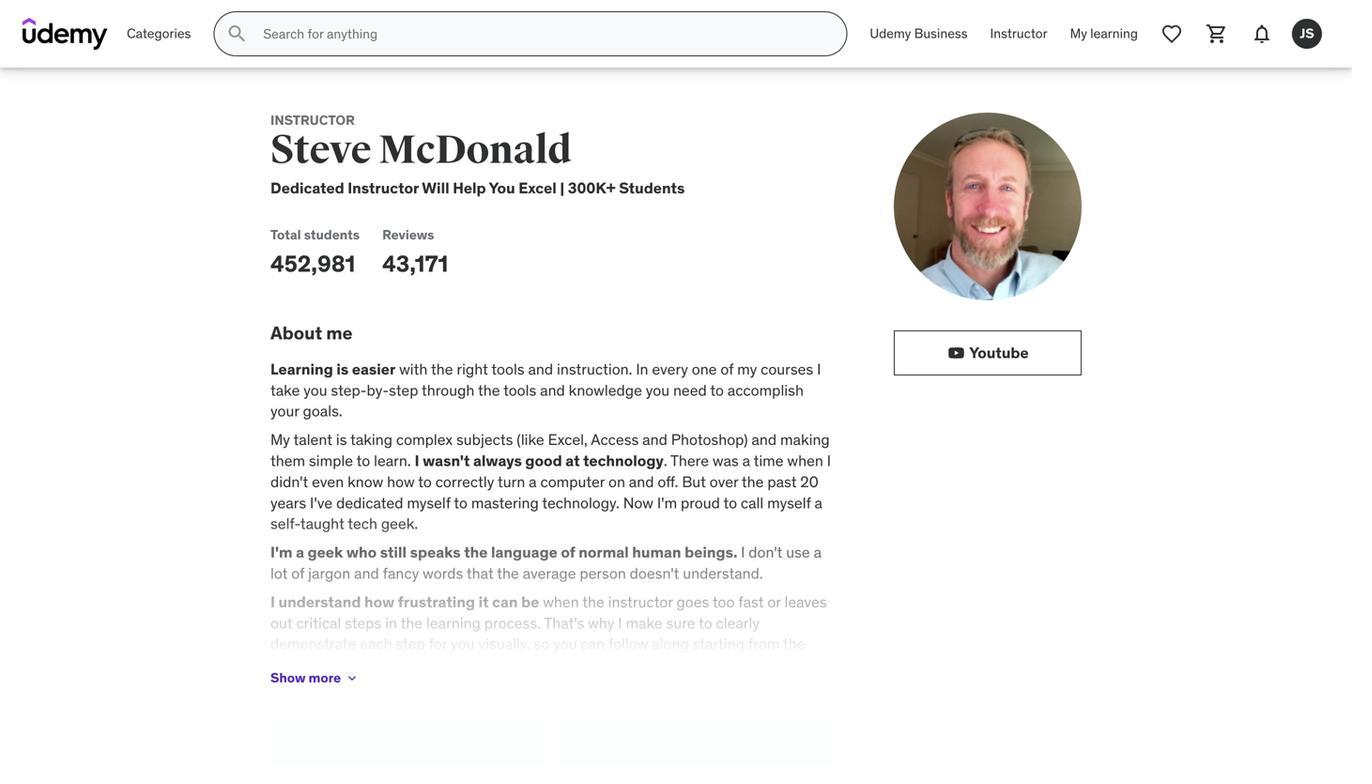 Task type: describe. For each thing, give the bounding box(es) containing it.
leaves
[[785, 593, 827, 612]]

that's
[[544, 614, 585, 633]]

.
[[664, 451, 668, 471]]

total
[[271, 226, 301, 243]]

1 horizontal spatial of
[[561, 543, 576, 562]]

wasn't
[[423, 451, 470, 471]]

|
[[560, 178, 565, 198]]

20
[[801, 472, 819, 492]]

out
[[271, 614, 293, 633]]

categories button
[[116, 11, 202, 56]]

and inside the when the instructor goes too fast or leaves out critical steps in the learning process. that's why i make sure to clearly demonstrate each step for you visually, so you can follow along starting from the very beginning and going along until you've reached mastery.
[[373, 656, 398, 675]]

you down that's
[[553, 635, 577, 654]]

shopping cart with 0 items image
[[1206, 23, 1229, 45]]

wishlist image
[[1161, 23, 1184, 45]]

going
[[402, 656, 439, 675]]

0 horizontal spatial i'm
[[271, 543, 293, 562]]

now
[[624, 493, 654, 513]]

you right the for
[[451, 635, 475, 654]]

learn.
[[374, 451, 411, 471]]

don't
[[749, 543, 783, 562]]

when inside . there was a time when i didn't even know how to correctly turn a computer on and off. but over the past 20 years i've dedicated myself to mastering technology. now i'm proud to call myself a self-taught tech geek.
[[788, 451, 824, 471]]

so
[[534, 635, 550, 654]]

a right "was"
[[743, 451, 751, 471]]

you
[[489, 178, 515, 198]]

subjects
[[457, 430, 513, 450]]

a left the geek
[[296, 543, 304, 562]]

step-
[[331, 381, 367, 400]]

2 myself from the left
[[768, 493, 811, 513]]

frustrating
[[398, 593, 475, 612]]

starting
[[693, 635, 745, 654]]

to down wasn't
[[418, 472, 432, 492]]

complex
[[396, 430, 453, 450]]

understand
[[279, 593, 361, 612]]

need
[[674, 381, 707, 400]]

fast
[[739, 593, 764, 612]]

and down "instruction." at the left of page
[[540, 381, 565, 400]]

i inside the when the instructor goes too fast or leaves out critical steps in the learning process. that's why i make sure to clearly demonstrate each step for you visually, so you can follow along starting from the very beginning and going along until you've reached mastery.
[[618, 614, 623, 633]]

over
[[710, 472, 739, 492]]

goals.
[[303, 402, 343, 421]]

the up through
[[431, 360, 453, 379]]

average
[[523, 564, 576, 583]]

1 vertical spatial how
[[364, 593, 395, 612]]

past
[[768, 472, 797, 492]]

accomplish
[[728, 381, 804, 400]]

step inside the when the instructor goes too fast or leaves out critical steps in the learning process. that's why i make sure to clearly demonstrate each step for you visually, so you can follow along starting from the very beginning and going along until you've reached mastery.
[[396, 635, 425, 654]]

person
[[580, 564, 626, 583]]

off.
[[658, 472, 679, 492]]

technology.
[[542, 493, 620, 513]]

is inside my talent is taking complex subjects (like excel, access and photoshop) and making them simple to learn.
[[336, 430, 347, 450]]

a right turn at the bottom left of the page
[[529, 472, 537, 492]]

taught
[[300, 515, 345, 534]]

. there was a time when i didn't even know how to correctly turn a computer on and off. but over the past 20 years i've dedicated myself to mastering technology. now i'm proud to call myself a self-taught tech geek.
[[271, 451, 831, 534]]

clearly
[[716, 614, 760, 633]]

turn
[[498, 472, 525, 492]]

1 myself from the left
[[407, 493, 451, 513]]

udemy
[[870, 25, 912, 42]]

instructor for instructor
[[991, 25, 1048, 42]]

my for my talent is taking complex subjects (like excel, access and photoshop) and making them simple to learn.
[[271, 430, 290, 450]]

in
[[385, 614, 397, 633]]

mcdonald
[[379, 126, 572, 175]]

about me
[[271, 322, 353, 344]]

on
[[609, 472, 626, 492]]

about
[[271, 322, 322, 344]]

udemy image
[[23, 18, 108, 50]]

0 horizontal spatial can
[[492, 593, 518, 612]]

steve
[[271, 126, 372, 175]]

can inside the when the instructor goes too fast or leaves out critical steps in the learning process. that's why i make sure to clearly demonstrate each step for you visually, so you can follow along starting from the very beginning and going along until you've reached mastery.
[[581, 635, 605, 654]]

words
[[423, 564, 463, 583]]

taking
[[350, 430, 393, 450]]

steps
[[345, 614, 382, 633]]

submit search image
[[226, 23, 248, 45]]

dedicated
[[336, 493, 403, 513]]

my for my learning
[[1071, 25, 1088, 42]]

i up out
[[271, 593, 275, 612]]

dedicated
[[271, 178, 345, 198]]

use
[[787, 543, 811, 562]]

students
[[619, 178, 685, 198]]

of inside i don't use a lot of jargon and fancy words that the average person doesn't understand.
[[291, 564, 305, 583]]

a inside i don't use a lot of jargon and fancy words that the average person doesn't understand.
[[814, 543, 822, 562]]

it
[[479, 593, 489, 612]]

them
[[271, 451, 305, 471]]

who
[[347, 543, 377, 562]]

there
[[671, 451, 709, 471]]

one
[[692, 360, 717, 379]]

and up '.'
[[643, 430, 668, 450]]

learning is easier
[[271, 360, 396, 379]]

good
[[526, 451, 562, 471]]

even
[[312, 472, 344, 492]]

students
[[304, 226, 360, 243]]

you down every
[[646, 381, 670, 400]]

learning inside "link"
[[1091, 25, 1139, 42]]

a down 20
[[815, 493, 823, 513]]

when inside the when the instructor goes too fast or leaves out critical steps in the learning process. that's why i make sure to clearly demonstrate each step for you visually, so you can follow along starting from the very beginning and going along until you've reached mastery.
[[543, 593, 579, 612]]

goes
[[677, 593, 710, 612]]

my
[[738, 360, 757, 379]]

until
[[484, 656, 513, 675]]

0 vertical spatial tools
[[492, 360, 525, 379]]

excel
[[519, 178, 557, 198]]

js
[[1301, 25, 1315, 42]]

business
[[915, 25, 968, 42]]

1 vertical spatial tools
[[504, 381, 537, 400]]

and inside i don't use a lot of jargon and fancy words that the average person doesn't understand.
[[354, 564, 379, 583]]

beginning
[[302, 656, 369, 675]]

geek
[[308, 543, 343, 562]]

my talent is taking complex subjects (like excel, access and photoshop) and making them simple to learn.
[[271, 430, 830, 471]]

every
[[652, 360, 689, 379]]

and left "instruction." at the left of page
[[528, 360, 554, 379]]

understand.
[[683, 564, 764, 583]]

to down correctly
[[454, 493, 468, 513]]

Search for anything text field
[[260, 18, 824, 50]]

the up why
[[583, 593, 605, 612]]

photoshop)
[[671, 430, 748, 450]]

mastery.
[[621, 656, 678, 675]]

too
[[713, 593, 735, 612]]

to inside my talent is taking complex subjects (like excel, access and photoshop) and making them simple to learn.
[[357, 451, 370, 471]]

the up "that"
[[464, 543, 488, 562]]



Task type: locate. For each thing, give the bounding box(es) containing it.
call
[[741, 493, 764, 513]]

i
[[817, 360, 821, 379], [415, 451, 420, 471], [827, 451, 831, 471], [741, 543, 745, 562], [271, 593, 275, 612], [618, 614, 623, 633]]

access
[[591, 430, 639, 450]]

instruction.
[[557, 360, 633, 379]]

from
[[749, 635, 780, 654]]

0 vertical spatial instructor
[[991, 25, 1048, 42]]

instructor for instructor steve mcdonald dedicated instructor will help you excel | 300k+ students
[[271, 112, 355, 129]]

instructor left will
[[348, 178, 419, 198]]

tools right right
[[492, 360, 525, 379]]

to up know
[[357, 451, 370, 471]]

you up goals.
[[304, 381, 327, 400]]

0 horizontal spatial when
[[543, 593, 579, 612]]

to down one
[[711, 381, 724, 400]]

instructor
[[991, 25, 1048, 42], [271, 112, 355, 129], [348, 178, 419, 198]]

show more button
[[271, 660, 360, 697]]

i left don't
[[741, 543, 745, 562]]

human
[[633, 543, 682, 562]]

and down who
[[354, 564, 379, 583]]

1 vertical spatial can
[[581, 635, 605, 654]]

why
[[588, 614, 615, 633]]

of
[[721, 360, 734, 379], [561, 543, 576, 562], [291, 564, 305, 583]]

step
[[389, 381, 419, 400], [396, 635, 425, 654]]

to down the goes at the bottom right of page
[[699, 614, 713, 633]]

and inside . there was a time when i didn't even know how to correctly turn a computer on and off. but over the past 20 years i've dedicated myself to mastering technology. now i'm proud to call myself a self-taught tech geek.
[[629, 472, 654, 492]]

i down complex
[[415, 451, 420, 471]]

notifications image
[[1251, 23, 1274, 45]]

tools
[[492, 360, 525, 379], [504, 381, 537, 400]]

2 vertical spatial of
[[291, 564, 305, 583]]

step up going
[[396, 635, 425, 654]]

i inside . there was a time when i didn't even know how to correctly turn a computer on and off. but over the past 20 years i've dedicated myself to mastering technology. now i'm proud to call myself a self-taught tech geek.
[[827, 451, 831, 471]]

computer
[[541, 472, 605, 492]]

tools up (like
[[504, 381, 537, 400]]

to
[[711, 381, 724, 400], [357, 451, 370, 471], [418, 472, 432, 492], [454, 493, 468, 513], [724, 493, 738, 513], [699, 614, 713, 633]]

courses
[[761, 360, 814, 379]]

js link
[[1285, 11, 1330, 56]]

0 horizontal spatial along
[[443, 656, 480, 675]]

excel,
[[548, 430, 588, 450]]

critical
[[296, 614, 341, 633]]

1 vertical spatial along
[[443, 656, 480, 675]]

step down with
[[389, 381, 419, 400]]

of left "my"
[[721, 360, 734, 379]]

i right why
[[618, 614, 623, 633]]

0 horizontal spatial of
[[291, 564, 305, 583]]

years
[[271, 493, 306, 513]]

0 vertical spatial along
[[652, 635, 689, 654]]

instructor
[[608, 593, 673, 612]]

lot
[[271, 564, 288, 583]]

show more
[[271, 670, 341, 687]]

0 vertical spatial i'm
[[657, 493, 678, 513]]

be
[[522, 593, 540, 612]]

the right in
[[401, 614, 423, 633]]

of up average
[[561, 543, 576, 562]]

along down the for
[[443, 656, 480, 675]]

myself down past
[[768, 493, 811, 513]]

udemy business
[[870, 25, 968, 42]]

how inside . there was a time when i didn't even know how to correctly turn a computer on and off. but over the past 20 years i've dedicated myself to mastering technology. now i'm proud to call myself a self-taught tech geek.
[[387, 472, 415, 492]]

that
[[467, 564, 494, 583]]

talent
[[294, 430, 333, 450]]

step inside with the right tools and instruction. in every one of my courses i take you step-by-step through the tools and knowledge you need to accomplish your goals.
[[389, 381, 419, 400]]

1 vertical spatial learning
[[427, 614, 481, 633]]

proud
[[681, 493, 720, 513]]

self-
[[271, 515, 300, 534]]

i don't use a lot of jargon and fancy words that the average person doesn't understand.
[[271, 543, 822, 583]]

1 vertical spatial instructor
[[271, 112, 355, 129]]

the inside . there was a time when i didn't even know how to correctly turn a computer on and off. but over the past 20 years i've dedicated myself to mastering technology. now i'm proud to call myself a self-taught tech geek.
[[742, 472, 764, 492]]

making
[[781, 430, 830, 450]]

1 horizontal spatial can
[[581, 635, 605, 654]]

was
[[713, 451, 739, 471]]

the down right
[[478, 381, 500, 400]]

of right lot
[[291, 564, 305, 583]]

categories
[[127, 25, 191, 42]]

xsmall image
[[345, 671, 360, 686]]

is up step-
[[337, 360, 349, 379]]

and up time
[[752, 430, 777, 450]]

for
[[429, 635, 447, 654]]

i inside i don't use a lot of jargon and fancy words that the average person doesn't understand.
[[741, 543, 745, 562]]

my
[[1071, 25, 1088, 42], [271, 430, 290, 450]]

fancy
[[383, 564, 419, 583]]

my inside my talent is taking complex subjects (like excel, access and photoshop) and making them simple to learn.
[[271, 430, 290, 450]]

1 horizontal spatial my
[[1071, 25, 1088, 42]]

my learning
[[1071, 25, 1139, 42]]

2 horizontal spatial of
[[721, 360, 734, 379]]

1 vertical spatial step
[[396, 635, 425, 654]]

1 horizontal spatial learning
[[1091, 25, 1139, 42]]

will
[[422, 178, 450, 198]]

tech
[[348, 515, 378, 534]]

how up in
[[364, 593, 395, 612]]

the inside i don't use a lot of jargon and fancy words that the average person doesn't understand.
[[497, 564, 519, 583]]

a right use in the bottom right of the page
[[814, 543, 822, 562]]

correctly
[[436, 472, 495, 492]]

easier
[[352, 360, 396, 379]]

1 vertical spatial when
[[543, 593, 579, 612]]

instructor up dedicated
[[271, 112, 355, 129]]

through
[[422, 381, 475, 400]]

speaks
[[410, 543, 461, 562]]

when down 'making'
[[788, 451, 824, 471]]

i'm down off.
[[657, 493, 678, 513]]

learning up the for
[[427, 614, 481, 633]]

technology
[[583, 451, 664, 471]]

1 horizontal spatial myself
[[768, 493, 811, 513]]

i right courses
[[817, 360, 821, 379]]

i inside with the right tools and instruction. in every one of my courses i take you step-by-step through the tools and knowledge you need to accomplish your goals.
[[817, 360, 821, 379]]

to left call
[[724, 493, 738, 513]]

0 vertical spatial step
[[389, 381, 419, 400]]

in
[[636, 360, 649, 379]]

my learning link
[[1059, 11, 1150, 56]]

to inside with the right tools and instruction. in every one of my courses i take you step-by-step through the tools and knowledge you need to accomplish your goals.
[[711, 381, 724, 400]]

1 vertical spatial of
[[561, 543, 576, 562]]

1 horizontal spatial along
[[652, 635, 689, 654]]

0 vertical spatial my
[[1071, 25, 1088, 42]]

small image
[[947, 344, 966, 363]]

i'm a geek who still speaks the language of normal human beings.
[[271, 543, 741, 562]]

0 vertical spatial is
[[337, 360, 349, 379]]

along
[[652, 635, 689, 654], [443, 656, 480, 675]]

but
[[682, 472, 706, 492]]

1 vertical spatial my
[[271, 430, 290, 450]]

how
[[387, 472, 415, 492], [364, 593, 395, 612]]

and up "now" in the bottom of the page
[[629, 472, 654, 492]]

youtube link
[[894, 331, 1082, 376]]

and down each
[[373, 656, 398, 675]]

2 vertical spatial instructor
[[348, 178, 419, 198]]

more
[[309, 670, 341, 687]]

0 vertical spatial how
[[387, 472, 415, 492]]

instructor steve mcdonald dedicated instructor will help you excel | 300k+ students
[[271, 112, 685, 198]]

can up "reached"
[[581, 635, 605, 654]]

1 horizontal spatial i'm
[[657, 493, 678, 513]]

1 vertical spatial is
[[336, 430, 347, 450]]

the up call
[[742, 472, 764, 492]]

geek.
[[381, 515, 418, 534]]

i understand how frustrating it can be
[[271, 593, 540, 612]]

0 horizontal spatial myself
[[407, 493, 451, 513]]

1 horizontal spatial when
[[788, 451, 824, 471]]

when up that's
[[543, 593, 579, 612]]

learning inside the when the instructor goes too fast or leaves out critical steps in the learning process. that's why i make sure to clearly demonstrate each step for you visually, so you can follow along starting from the very beginning and going along until you've reached mastery.
[[427, 614, 481, 633]]

visually,
[[479, 635, 530, 654]]

0 vertical spatial when
[[788, 451, 824, 471]]

can
[[492, 593, 518, 612], [581, 635, 605, 654]]

time
[[754, 451, 784, 471]]

can right it
[[492, 593, 518, 612]]

a
[[743, 451, 751, 471], [529, 472, 537, 492], [815, 493, 823, 513], [296, 543, 304, 562], [814, 543, 822, 562]]

show
[[271, 670, 306, 687]]

0 horizontal spatial my
[[271, 430, 290, 450]]

me
[[326, 322, 353, 344]]

when the instructor goes too fast or leaves out critical steps in the learning process. that's why i make sure to clearly demonstrate each step for you visually, so you can follow along starting from the very beginning and going along until you've reached mastery.
[[271, 593, 827, 675]]

sure
[[667, 614, 696, 633]]

my inside "link"
[[1071, 25, 1088, 42]]

how down learn.
[[387, 472, 415, 492]]

300k+
[[568, 178, 616, 198]]

is up simple
[[336, 430, 347, 450]]

instructor right business
[[991, 25, 1048, 42]]

i down 'making'
[[827, 451, 831, 471]]

very
[[271, 656, 299, 675]]

make
[[626, 614, 663, 633]]

youtube
[[970, 343, 1029, 363]]

0 horizontal spatial learning
[[427, 614, 481, 633]]

along down sure
[[652, 635, 689, 654]]

the right 'from'
[[784, 635, 806, 654]]

0 vertical spatial of
[[721, 360, 734, 379]]

mastering
[[471, 493, 539, 513]]

always
[[473, 451, 522, 471]]

1 vertical spatial i'm
[[271, 543, 293, 562]]

at
[[566, 451, 580, 471]]

my right instructor link
[[1071, 25, 1088, 42]]

reached
[[563, 656, 617, 675]]

to inside the when the instructor goes too fast or leaves out critical steps in the learning process. that's why i make sure to clearly demonstrate each step for you visually, so you can follow along starting from the very beginning and going along until you've reached mastery.
[[699, 614, 713, 633]]

take
[[271, 381, 300, 400]]

0 vertical spatial can
[[492, 593, 518, 612]]

or
[[768, 593, 781, 612]]

is
[[337, 360, 349, 379], [336, 430, 347, 450]]

of inside with the right tools and instruction. in every one of my courses i take you step-by-step through the tools and knowledge you need to accomplish your goals.
[[721, 360, 734, 379]]

the down i'm a geek who still speaks the language of normal human beings.
[[497, 564, 519, 583]]

myself up geek.
[[407, 493, 451, 513]]

still
[[380, 543, 407, 562]]

know
[[348, 472, 384, 492]]

i'm inside . there was a time when i didn't even know how to correctly turn a computer on and off. but over the past 20 years i've dedicated myself to mastering technology. now i'm proud to call myself a self-taught tech geek.
[[657, 493, 678, 513]]

my up them
[[271, 430, 290, 450]]

0 vertical spatial learning
[[1091, 25, 1139, 42]]

i'm up lot
[[271, 543, 293, 562]]

you've
[[517, 656, 559, 675]]

steve mcdonald image
[[894, 113, 1082, 301]]

learning left the wishlist image
[[1091, 25, 1139, 42]]

i'm
[[657, 493, 678, 513], [271, 543, 293, 562]]



Task type: vqa. For each thing, say whether or not it's contained in the screenshot.
4.5 & UP (272)
no



